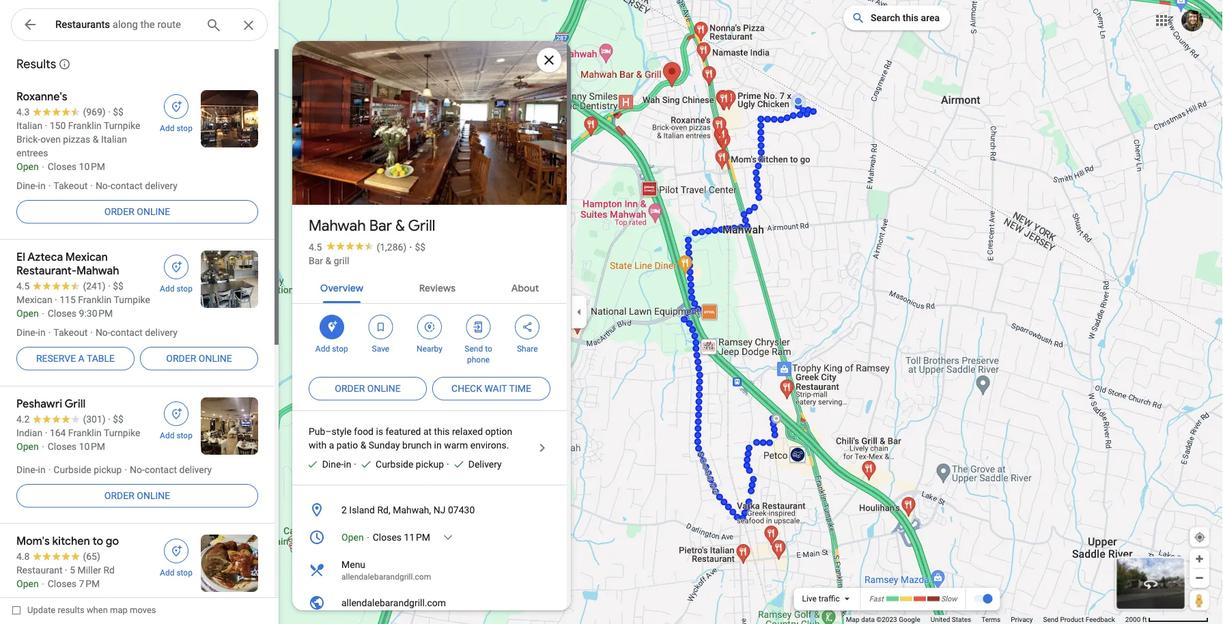 Task type: describe. For each thing, give the bounding box(es) containing it.
add stop for 1st add stop button from the top
[[160, 124, 193, 133]]

order online inside mahwah bar & grill main content
[[335, 383, 401, 394]]

closes
[[373, 532, 402, 543]]

2 add stop button from the top
[[152, 251, 201, 294]]

nearby
[[417, 344, 443, 354]]

bar & grill
[[309, 255, 349, 266]]

island
[[349, 504, 375, 516]]

2000
[[1126, 616, 1141, 624]]

product
[[1060, 616, 1084, 624]]

stop for first add stop button from the bottom
[[176, 568, 193, 578]]

387
[[327, 176, 346, 189]]

data
[[861, 616, 875, 624]]

1 horizontal spatial ·
[[409, 241, 412, 253]]

fast
[[869, 595, 884, 603]]

with
[[309, 440, 327, 451]]

this inside button
[[903, 12, 919, 24]]

results
[[58, 605, 84, 615]]

add stop inside actions for mahwah bar & grill region
[[315, 344, 348, 354]]

grill
[[334, 255, 349, 266]]

delivery
[[468, 459, 502, 470]]

terms button
[[982, 615, 1001, 624]]

google maps element
[[0, 0, 1223, 624]]

a inside pub–style food is featured at this relaxed option with a patio & sunday brunch in warm environs.
[[329, 440, 334, 451]]

allendalebarandgrill.com link
[[292, 590, 567, 617]]

rd,
[[377, 504, 391, 516]]

show open hours for the week image
[[442, 531, 454, 544]]

serves dine-in group
[[301, 458, 351, 471]]

relaxed
[[452, 426, 483, 437]]

about button
[[500, 271, 550, 303]]

update results when map moves
[[27, 605, 156, 615]]

2 island rd, mahwah, nj 07430 button
[[292, 497, 567, 524]]

learn more about legal disclosure regarding public reviews on google maps image
[[58, 58, 71, 70]]

pub–style
[[309, 426, 352, 437]]

dine-
[[322, 459, 344, 470]]

· inside offers curbside pickup group
[[354, 459, 357, 470]]

 Show traffic  checkbox
[[974, 594, 993, 605]]

2000 ft button
[[1126, 616, 1209, 624]]

& inside pub–style food is featured at this relaxed option with a patio & sunday brunch in warm environs.
[[360, 440, 366, 451]]

11 pm
[[404, 532, 430, 543]]


[[22, 15, 38, 34]]

wait
[[485, 383, 507, 394]]

nj
[[434, 504, 446, 516]]

· $$
[[409, 241, 426, 253]]

google
[[899, 616, 921, 624]]

hours image
[[309, 529, 325, 546]]

0 vertical spatial bar
[[369, 216, 392, 235]]

order inside mahwah bar & grill main content
[[335, 383, 365, 394]]

mahwah
[[309, 216, 366, 235]]

reserve a table link
[[16, 342, 135, 375]]

stop for 1st add stop button from the top
[[176, 124, 193, 133]]

show street view coverage image
[[1190, 590, 1210, 611]]

map
[[110, 605, 128, 615]]

grill
[[408, 216, 435, 235]]

a inside reserve a table "link"
[[78, 353, 85, 364]]

 search field
[[11, 8, 268, 44]]

2 allendalebarandgrill.com from the top
[[342, 597, 446, 609]]

price: moderate element
[[415, 241, 426, 253]]

photo of mahwah bar & grill image
[[290, 30, 569, 216]]

in inside "group"
[[344, 459, 351, 470]]


[[375, 320, 387, 335]]

in inside pub–style food is featured at this relaxed option with a patio & sunday brunch in warm environs.
[[434, 440, 442, 451]]

search this area
[[871, 12, 940, 24]]

feedback
[[1086, 616, 1115, 624]]

none field inside the restaurants field
[[55, 16, 195, 33]]

reviews button
[[408, 271, 467, 303]]

update
[[27, 605, 56, 615]]

search
[[871, 12, 901, 24]]

offers curbside pickup group
[[354, 458, 444, 471]]

terms
[[982, 616, 1001, 624]]

Update results when map moves checkbox
[[12, 602, 156, 619]]

privacy
[[1011, 616, 1033, 624]]

curbside
[[376, 459, 414, 470]]

add for 1st add stop button from the top
[[160, 124, 174, 133]]

⋅
[[366, 532, 370, 543]]

open
[[342, 532, 364, 543]]

add stop for third add stop button from the bottom
[[160, 284, 193, 294]]

map
[[846, 616, 860, 624]]

warm
[[444, 440, 468, 451]]

live
[[802, 594, 817, 604]]

patio
[[337, 440, 358, 451]]

overview button
[[309, 271, 374, 303]]

bar & grill button
[[309, 254, 349, 268]]

reserve
[[36, 353, 76, 364]]

area
[[921, 12, 940, 24]]

time
[[509, 383, 531, 394]]

add for third add stop button from the bottom
[[160, 284, 174, 294]]

mahwah,
[[393, 504, 431, 516]]

1 add stop button from the top
[[152, 90, 201, 134]]



Task type: vqa. For each thing, say whether or not it's contained in the screenshot.
3rd The Stop from the top of the page
no



Task type: locate. For each thing, give the bounding box(es) containing it.
traffic
[[819, 594, 840, 604]]

0 horizontal spatial &
[[326, 255, 331, 266]]

$$
[[415, 241, 426, 253]]

(1,286)
[[377, 241, 407, 253]]

3 add stop button from the top
[[152, 398, 201, 441]]

tab list containing overview
[[292, 271, 567, 303]]

ft
[[1143, 616, 1147, 624]]

allendalebarandgrill.com down menu
[[342, 572, 431, 582]]

is
[[376, 426, 383, 437]]

this right at
[[434, 426, 450, 437]]

4.5
[[309, 241, 322, 253]]

add stop image
[[170, 100, 182, 113], [170, 261, 182, 273], [170, 408, 182, 420]]

bar down 4.5 on the left top
[[309, 255, 323, 266]]


[[472, 320, 485, 335]]

add stop for 3rd add stop button from the top
[[160, 431, 193, 441]]

slow
[[941, 595, 957, 603]]

· left $$
[[409, 241, 412, 253]]

2 vertical spatial &
[[360, 440, 366, 451]]

brunch
[[402, 440, 432, 451]]

&
[[396, 216, 405, 235], [326, 255, 331, 266], [360, 440, 366, 451]]

bar up '1,286 reviews' element on the top left of the page
[[369, 216, 392, 235]]

reviews
[[419, 282, 456, 294]]

 button
[[11, 8, 49, 44]]

add stop for first add stop button from the bottom
[[160, 568, 193, 578]]

tab list
[[292, 271, 567, 303]]

add stop button
[[152, 90, 201, 134], [152, 251, 201, 294], [152, 398, 201, 441], [152, 535, 201, 579]]

share
[[517, 344, 538, 354]]

send for send product feedback
[[1043, 616, 1059, 624]]

photos
[[348, 176, 382, 189]]

0 horizontal spatial this
[[434, 426, 450, 437]]

united states button
[[931, 615, 971, 624]]

footer containing map data ©2023 google
[[846, 615, 1126, 624]]

show your location image
[[1194, 531, 1206, 544]]

add for 3rd add stop button from the top
[[160, 431, 174, 441]]

moves
[[130, 605, 156, 615]]

add stop image for 3rd add stop button from the top
[[170, 408, 182, 420]]

0 vertical spatial send
[[465, 344, 483, 354]]

zoom out image
[[1195, 573, 1205, 583]]

07430
[[448, 504, 475, 516]]

this inside pub–style food is featured at this relaxed option with a patio & sunday brunch in warm environs.
[[434, 426, 450, 437]]

results
[[16, 56, 56, 72]]

3 add stop image from the top
[[170, 408, 182, 420]]

· right dine-in
[[354, 459, 357, 470]]

add for first add stop button from the bottom
[[160, 568, 174, 578]]

featured
[[386, 426, 421, 437]]

1 horizontal spatial in
[[434, 440, 442, 451]]

· right pickup
[[447, 459, 449, 470]]

send inside send to phone
[[465, 344, 483, 354]]

open ⋅ closes 11 pm
[[342, 532, 430, 543]]

footer inside google maps element
[[846, 615, 1126, 624]]

online inside mahwah bar & grill main content
[[367, 383, 401, 394]]

387 photos
[[327, 176, 382, 189]]

2 horizontal spatial ·
[[447, 459, 449, 470]]

2
[[342, 504, 347, 516]]

4.5 stars image
[[322, 241, 377, 250]]

& inside button
[[326, 255, 331, 266]]

add stop image for 1st add stop button from the top
[[170, 100, 182, 113]]

2 add stop image from the top
[[170, 261, 182, 273]]

footer
[[846, 615, 1126, 624]]

add inside actions for mahwah bar & grill region
[[315, 344, 330, 354]]

allendalebarandgrill.com down the menu allendalebarandgrill.com
[[342, 597, 446, 609]]

collapse side panel image
[[572, 305, 587, 320]]

live traffic option
[[802, 594, 840, 604]]

menu allendalebarandgrill.com
[[342, 559, 431, 582]]

tab list inside mahwah bar & grill main content
[[292, 271, 567, 303]]

bar
[[369, 216, 392, 235], [309, 255, 323, 266]]

order
[[104, 206, 134, 217], [166, 353, 196, 364], [335, 383, 365, 394], [104, 490, 134, 502]]

check wait time
[[452, 383, 531, 394]]

1 horizontal spatial bar
[[369, 216, 392, 235]]

0 horizontal spatial bar
[[309, 255, 323, 266]]

bar inside button
[[309, 255, 323, 266]]

1 horizontal spatial &
[[360, 440, 366, 451]]


[[424, 320, 436, 335]]

check
[[452, 383, 482, 394]]

2 vertical spatial add stop image
[[170, 408, 182, 420]]

zoom in image
[[1195, 554, 1205, 564]]

0 vertical spatial &
[[396, 216, 405, 235]]

add
[[160, 124, 174, 133], [160, 284, 174, 294], [315, 344, 330, 354], [160, 431, 174, 441], [160, 568, 174, 578]]

1 vertical spatial bar
[[309, 255, 323, 266]]

send
[[465, 344, 483, 354], [1043, 616, 1059, 624]]

in down patio on the bottom left of the page
[[344, 459, 351, 470]]

about
[[511, 282, 539, 294]]

a left table
[[78, 353, 85, 364]]

1 horizontal spatial a
[[329, 440, 334, 451]]

reserve a table
[[36, 353, 115, 364]]

4 add stop button from the top
[[152, 535, 201, 579]]

privacy button
[[1011, 615, 1033, 624]]

united
[[931, 616, 950, 624]]

send left product
[[1043, 616, 1059, 624]]

add stop image
[[170, 545, 182, 557]]

to
[[485, 344, 492, 354]]

overview
[[320, 282, 363, 294]]

united states
[[931, 616, 971, 624]]

states
[[952, 616, 971, 624]]

phone
[[467, 355, 490, 365]]

2 horizontal spatial &
[[396, 216, 405, 235]]

1 add stop image from the top
[[170, 100, 182, 113]]

allendalebarandgrill.com
[[342, 572, 431, 582], [342, 597, 446, 609]]

sunday
[[369, 440, 400, 451]]

results for restaurants feed
[[0, 48, 279, 624]]

environs.
[[470, 440, 509, 451]]

1 vertical spatial allendalebarandgrill.com
[[342, 597, 446, 609]]

option
[[485, 426, 512, 437]]

actions for mahwah bar & grill region
[[292, 304, 567, 372]]

1,286 reviews element
[[377, 241, 407, 253]]

a down pub–style
[[329, 440, 334, 451]]

send product feedback
[[1043, 616, 1115, 624]]

dine-in
[[322, 459, 351, 470]]

1 vertical spatial in
[[344, 459, 351, 470]]

0 horizontal spatial ·
[[354, 459, 357, 470]]

pub–style food is featured at this relaxed option with a patio & sunday brunch in warm environs.
[[309, 426, 512, 451]]

table
[[87, 353, 115, 364]]

1 vertical spatial this
[[434, 426, 450, 437]]

stop for 3rd add stop button from the top
[[176, 431, 193, 441]]

387 photos button
[[303, 171, 387, 195]]

pickup
[[416, 459, 444, 470]]

None field
[[55, 16, 195, 33]]

1 vertical spatial a
[[329, 440, 334, 451]]

· inside offers delivery group
[[447, 459, 449, 470]]

mahwah bar & grill main content
[[290, 30, 571, 624]]

order online
[[104, 206, 170, 217], [166, 353, 232, 364], [335, 383, 401, 394], [104, 490, 170, 502]]

1 vertical spatial send
[[1043, 616, 1059, 624]]

offers delivery group
[[447, 458, 502, 471]]

information for mahwah bar & grill region
[[292, 497, 567, 624]]

stop inside actions for mahwah bar & grill region
[[332, 344, 348, 354]]

google account: giulia masi  
(giulia.masi@adept.ai) image
[[1182, 10, 1204, 32]]

curbside pickup
[[376, 459, 444, 470]]

1 vertical spatial add stop image
[[170, 261, 182, 273]]

2 island rd, mahwah, nj 07430
[[342, 504, 475, 516]]

1 horizontal spatial this
[[903, 12, 919, 24]]

add stop image for third add stop button from the bottom
[[170, 261, 182, 273]]

this left area
[[903, 12, 919, 24]]

map data ©2023 google
[[846, 616, 921, 624]]

food
[[354, 426, 374, 437]]

0 vertical spatial a
[[78, 353, 85, 364]]

stop for third add stop button from the bottom
[[176, 284, 193, 294]]

0 vertical spatial add stop image
[[170, 100, 182, 113]]

check wait time link
[[432, 372, 551, 405]]

2000 ft
[[1126, 616, 1147, 624]]

in left warm
[[434, 440, 442, 451]]

open website image
[[516, 597, 528, 609]]

send for send to phone
[[465, 344, 483, 354]]

mahwah bar & grill
[[309, 216, 435, 235]]

street view image
[[1143, 576, 1159, 592]]


[[521, 320, 534, 335]]

when
[[87, 605, 108, 615]]

send up phone
[[465, 344, 483, 354]]

1 horizontal spatial send
[[1043, 616, 1059, 624]]

©2023
[[877, 616, 897, 624]]

1 vertical spatial &
[[326, 255, 331, 266]]

0 horizontal spatial a
[[78, 353, 85, 364]]

live traffic
[[802, 594, 840, 604]]

0 horizontal spatial send
[[465, 344, 483, 354]]

online
[[137, 206, 170, 217], [199, 353, 232, 364], [367, 383, 401, 394], [137, 490, 170, 502]]

send to phone
[[465, 344, 492, 365]]

send inside send product feedback button
[[1043, 616, 1059, 624]]

at
[[423, 426, 432, 437]]

0 horizontal spatial in
[[344, 459, 351, 470]]

in
[[434, 440, 442, 451], [344, 459, 351, 470]]

Restaurants field
[[11, 8, 268, 42]]

0 vertical spatial this
[[903, 12, 919, 24]]

a
[[78, 353, 85, 364], [329, 440, 334, 451]]

0 vertical spatial in
[[434, 440, 442, 451]]

send product feedback button
[[1043, 615, 1115, 624]]

1 allendalebarandgrill.com from the top
[[342, 572, 431, 582]]

0 vertical spatial allendalebarandgrill.com
[[342, 572, 431, 582]]



